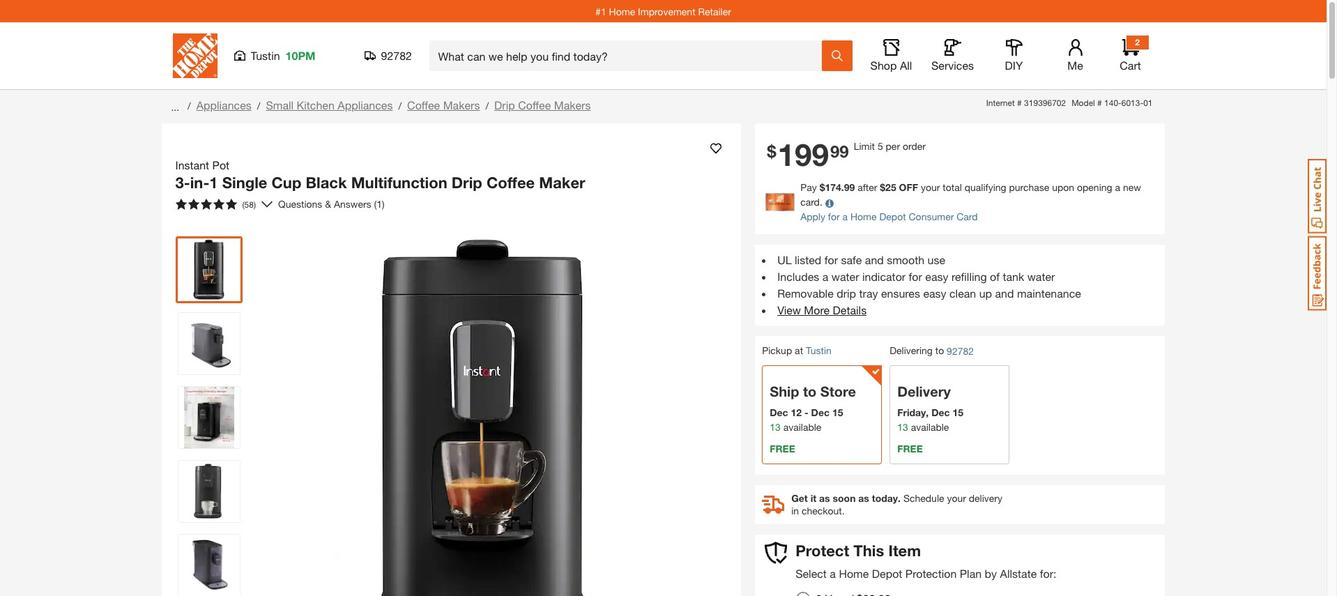 Task type: locate. For each thing, give the bounding box(es) containing it.
13 down friday,
[[898, 421, 908, 433]]

get it as soon as today.
[[792, 492, 901, 504]]

tustin
[[251, 49, 280, 62], [806, 345, 832, 357]]

to inside ship to store dec 12 - dec 15 13 available
[[803, 384, 817, 400]]

checkout.
[[802, 505, 845, 517]]

a right select
[[830, 567, 836, 580]]

protect this item select a home depot protection plan by allstate for:
[[796, 542, 1057, 580]]

/
[[188, 100, 191, 112], [257, 100, 260, 112], [398, 100, 402, 112], [486, 100, 489, 112]]

1 horizontal spatial free
[[898, 443, 923, 455]]

appliances link
[[196, 98, 252, 112]]

for down info icon
[[828, 211, 840, 223]]

to up the -
[[803, 384, 817, 400]]

your left total
[[921, 182, 940, 193]]

card
[[957, 211, 978, 223]]

at
[[795, 345, 803, 357]]

0 vertical spatial to
[[936, 345, 944, 357]]

0 vertical spatial easy
[[926, 270, 949, 283]]

dec left 12
[[770, 407, 788, 419]]

# right 'internet'
[[1017, 98, 1022, 108]]

/ left coffee makers link
[[398, 100, 402, 112]]

available down friday,
[[911, 421, 949, 433]]

#1
[[596, 5, 606, 17]]

What can we help you find today? search field
[[438, 41, 821, 70]]

the home depot logo image
[[173, 33, 217, 78]]

1 horizontal spatial to
[[936, 345, 944, 357]]

1 vertical spatial 92782
[[947, 345, 974, 357]]

1 vertical spatial tustin
[[806, 345, 832, 357]]

to for 92782
[[936, 345, 944, 357]]

tustin left 10pm
[[251, 49, 280, 62]]

improvement
[[638, 5, 696, 17]]

0 vertical spatial drip
[[494, 98, 515, 112]]

as right soon
[[859, 492, 869, 504]]

2 free from the left
[[898, 443, 923, 455]]

&
[[325, 198, 331, 210]]

tustin right at
[[806, 345, 832, 357]]

...
[[171, 101, 179, 113]]

depot down item
[[872, 567, 903, 580]]

this
[[854, 542, 884, 560]]

174.99
[[825, 182, 855, 193]]

your total qualifying purchase upon opening a new card.
[[801, 182, 1141, 208]]

13 down ship
[[770, 421, 781, 433]]

shop all
[[871, 59, 912, 72]]

to left "92782" link
[[936, 345, 944, 357]]

1 vertical spatial depot
[[872, 567, 903, 580]]

available down the -
[[783, 421, 822, 433]]

0 horizontal spatial and
[[865, 253, 884, 267]]

pot
[[212, 158, 230, 172]]

ul
[[778, 253, 792, 267]]

1 13 from the left
[[770, 421, 781, 433]]

13 inside delivery friday, dec 15 13 available
[[898, 421, 908, 433]]

allstate
[[1000, 567, 1037, 580]]

0 vertical spatial home
[[609, 5, 635, 17]]

services
[[932, 59, 974, 72]]

2 # from the left
[[1098, 98, 1102, 108]]

for left safe
[[825, 253, 838, 267]]

internet
[[986, 98, 1015, 108]]

appliances
[[196, 98, 252, 112], [338, 98, 393, 112]]

0 horizontal spatial to
[[803, 384, 817, 400]]

removable
[[778, 287, 834, 300]]

a
[[1115, 182, 1121, 193], [843, 211, 848, 223], [823, 270, 829, 283], [830, 567, 836, 580]]

multifunction
[[351, 174, 447, 192]]

dec
[[770, 407, 788, 419], [811, 407, 830, 419], [932, 407, 950, 419]]

for down smooth
[[909, 270, 922, 283]]

0 horizontal spatial dec
[[770, 407, 788, 419]]

pay $ 174.99 after $ 25 off
[[801, 182, 918, 193]]

2 vertical spatial home
[[839, 567, 869, 580]]

0 horizontal spatial $
[[767, 142, 776, 161]]

consumer
[[909, 211, 954, 223]]

a up "removable"
[[823, 270, 829, 283]]

... button
[[168, 97, 182, 116]]

1 free from the left
[[770, 443, 795, 455]]

4 / from the left
[[486, 100, 489, 112]]

card.
[[801, 196, 823, 208]]

schedule your delivery in checkout.
[[792, 492, 1003, 517]]

all
[[900, 59, 912, 72]]

water up maintenance
[[1028, 270, 1055, 283]]

0 horizontal spatial 15
[[832, 407, 843, 419]]

your left delivery
[[947, 492, 966, 504]]

water
[[832, 270, 859, 283], [1028, 270, 1055, 283]]

dec right the -
[[811, 407, 830, 419]]

92782 up ... / appliances / small kitchen appliances / coffee makers / drip coffee makers
[[381, 49, 412, 62]]

#
[[1017, 98, 1022, 108], [1098, 98, 1102, 108]]

2 13 from the left
[[898, 421, 908, 433]]

0 horizontal spatial appliances
[[196, 98, 252, 112]]

protection
[[906, 567, 957, 580]]

0 horizontal spatial as
[[819, 492, 830, 504]]

limit
[[854, 140, 875, 152]]

depot down 25
[[880, 211, 906, 223]]

0 horizontal spatial tustin
[[251, 49, 280, 62]]

2 appliances from the left
[[338, 98, 393, 112]]

$ right pay
[[820, 182, 825, 193]]

0 vertical spatial tustin
[[251, 49, 280, 62]]

1 horizontal spatial dec
[[811, 407, 830, 419]]

1 available from the left
[[783, 421, 822, 433]]

92782
[[381, 49, 412, 62], [947, 345, 974, 357]]

maker
[[539, 174, 586, 192]]

apply for a home depot consumer card
[[801, 211, 978, 223]]

1 vertical spatial your
[[947, 492, 966, 504]]

and right the up
[[995, 287, 1014, 300]]

answers
[[334, 198, 371, 210]]

dec down delivery
[[932, 407, 950, 419]]

to inside delivering to 92782
[[936, 345, 944, 357]]

1 # from the left
[[1017, 98, 1022, 108]]

to
[[936, 345, 944, 357], [803, 384, 817, 400]]

free down friday,
[[898, 443, 923, 455]]

92782 link
[[947, 344, 974, 359]]

drip right multifunction
[[452, 174, 482, 192]]

a left new
[[1115, 182, 1121, 193]]

$ left 199
[[767, 142, 776, 161]]

1 horizontal spatial as
[[859, 492, 869, 504]]

15 down store on the bottom right of the page
[[832, 407, 843, 419]]

1 horizontal spatial tustin
[[806, 345, 832, 357]]

as right it
[[819, 492, 830, 504]]

$ right after at the right top of the page
[[880, 182, 886, 193]]

it
[[811, 492, 817, 504]]

1 water from the left
[[832, 270, 859, 283]]

water up the drip
[[832, 270, 859, 283]]

2 15 from the left
[[953, 407, 964, 419]]

drip inside ... / appliances / small kitchen appliances / coffee makers / drip coffee makers
[[494, 98, 515, 112]]

your
[[921, 182, 940, 193], [947, 492, 966, 504]]

140-
[[1105, 98, 1122, 108]]

15 inside ship to store dec 12 - dec 15 13 available
[[832, 407, 843, 419]]

1 horizontal spatial available
[[911, 421, 949, 433]]

15 right friday,
[[953, 407, 964, 419]]

0 horizontal spatial free
[[770, 443, 795, 455]]

2 vertical spatial for
[[909, 270, 922, 283]]

-
[[805, 407, 809, 419]]

of
[[990, 270, 1000, 283]]

tray
[[859, 287, 878, 300]]

easy left clean in the right of the page
[[923, 287, 947, 300]]

model
[[1072, 98, 1095, 108]]

99
[[830, 142, 849, 161]]

1 horizontal spatial appliances
[[338, 98, 393, 112]]

home down this
[[839, 567, 869, 580]]

home down after at the right top of the page
[[851, 211, 877, 223]]

ship
[[770, 384, 799, 400]]

and
[[865, 253, 884, 267], [995, 287, 1014, 300]]

available inside ship to store dec 12 - dec 15 13 available
[[783, 421, 822, 433]]

and up the indicator
[[865, 253, 884, 267]]

0 horizontal spatial your
[[921, 182, 940, 193]]

drip right coffee makers link
[[494, 98, 515, 112]]

total
[[943, 182, 962, 193]]

tank
[[1003, 270, 1025, 283]]

home right #1
[[609, 5, 635, 17]]

drip
[[494, 98, 515, 112], [452, 174, 482, 192]]

3 dec from the left
[[932, 407, 950, 419]]

qualifying
[[965, 182, 1007, 193]]

appliances right 'kitchen'
[[338, 98, 393, 112]]

depot inside "protect this item select a home depot protection plan by allstate for:"
[[872, 567, 903, 580]]

1 15 from the left
[[832, 407, 843, 419]]

$
[[767, 142, 776, 161], [820, 182, 825, 193], [880, 182, 886, 193]]

1 / from the left
[[188, 100, 191, 112]]

0 horizontal spatial 92782
[[381, 49, 412, 62]]

0 vertical spatial and
[[865, 253, 884, 267]]

1 horizontal spatial 13
[[898, 421, 908, 433]]

a down "174.99" in the top of the page
[[843, 211, 848, 223]]

1
[[209, 174, 218, 192]]

0 horizontal spatial #
[[1017, 98, 1022, 108]]

0 horizontal spatial water
[[832, 270, 859, 283]]

/ left small
[[257, 100, 260, 112]]

0 horizontal spatial 13
[[770, 421, 781, 433]]

1 vertical spatial drip
[[452, 174, 482, 192]]

schedule
[[904, 492, 945, 504]]

1 horizontal spatial 15
[[953, 407, 964, 419]]

1 vertical spatial and
[[995, 287, 1014, 300]]

0 horizontal spatial makers
[[443, 98, 480, 112]]

smooth
[[887, 253, 925, 267]]

1 horizontal spatial water
[[1028, 270, 1055, 283]]

select
[[796, 567, 827, 580]]

0 horizontal spatial drip
[[452, 174, 482, 192]]

/ right the ... button
[[188, 100, 191, 112]]

3-
[[175, 174, 190, 192]]

2 available from the left
[[911, 421, 949, 433]]

in-
[[190, 174, 209, 192]]

indicator
[[863, 270, 906, 283]]

me button
[[1053, 39, 1098, 73]]

1 vertical spatial to
[[803, 384, 817, 400]]

a inside your total qualifying purchase upon opening a new card.
[[1115, 182, 1121, 193]]

makers
[[443, 98, 480, 112], [554, 98, 591, 112]]

2 horizontal spatial dec
[[932, 407, 950, 419]]

1 horizontal spatial #
[[1098, 98, 1102, 108]]

1 horizontal spatial your
[[947, 492, 966, 504]]

in
[[792, 505, 799, 517]]

/ right coffee makers link
[[486, 100, 489, 112]]

13
[[770, 421, 781, 433], [898, 421, 908, 433]]

ul listed for safe and smooth use includes a water indicator for easy refilling of tank water removable drip tray ensures easy clean up and maintenance view more details
[[778, 253, 1081, 317]]

cart 2
[[1120, 37, 1141, 72]]

# left 140-
[[1098, 98, 1102, 108]]

order
[[903, 140, 926, 152]]

0 horizontal spatial available
[[783, 421, 822, 433]]

small kitchen appliances link
[[266, 98, 393, 112]]

92782 right the delivering
[[947, 345, 974, 357]]

1 dec from the left
[[770, 407, 788, 419]]

home
[[609, 5, 635, 17], [851, 211, 877, 223], [839, 567, 869, 580]]

questions & answers (1)
[[278, 198, 385, 210]]

0 vertical spatial your
[[921, 182, 940, 193]]

available
[[783, 421, 822, 433], [911, 421, 949, 433]]

off
[[899, 182, 918, 193]]

(58)
[[242, 199, 256, 210]]

1 horizontal spatial 92782
[[947, 345, 974, 357]]

0 vertical spatial 92782
[[381, 49, 412, 62]]

free down 12
[[770, 443, 795, 455]]

home inside "protect this item select a home depot protection plan by allstate for:"
[[839, 567, 869, 580]]

appliances right the ... button
[[196, 98, 252, 112]]

2 dec from the left
[[811, 407, 830, 419]]

1 horizontal spatial makers
[[554, 98, 591, 112]]

1 horizontal spatial drip
[[494, 98, 515, 112]]

92782 button
[[364, 49, 412, 63]]

easy down use
[[926, 270, 949, 283]]

details
[[833, 304, 867, 317]]



Task type: vqa. For each thing, say whether or not it's contained in the screenshot.
92782 within BUTTON
yes



Task type: describe. For each thing, give the bounding box(es) containing it.
small
[[266, 98, 294, 112]]

dec inside delivery friday, dec 15 13 available
[[932, 407, 950, 419]]

ship to store dec 12 - dec 15 13 available
[[770, 384, 856, 433]]

2 / from the left
[[257, 100, 260, 112]]

199
[[778, 136, 829, 173]]

by
[[985, 567, 997, 580]]

black instant pot drip coffee makers 140 6013 01 64.0 image
[[178, 239, 240, 300]]

1 horizontal spatial $
[[820, 182, 825, 193]]

purchase
[[1009, 182, 1050, 193]]

refilling
[[952, 270, 987, 283]]

#1 home improvement retailer
[[596, 5, 731, 17]]

... / appliances / small kitchen appliances / coffee makers / drip coffee makers
[[168, 98, 591, 113]]

up
[[979, 287, 992, 300]]

delivering
[[890, 345, 933, 357]]

instant pot link
[[175, 157, 235, 174]]

live chat image
[[1308, 159, 1327, 234]]

a inside "protect this item select a home depot protection plan by allstate for:"
[[830, 567, 836, 580]]

(1)
[[374, 198, 385, 210]]

shop all button
[[869, 39, 914, 73]]

1 vertical spatial easy
[[923, 287, 947, 300]]

3 / from the left
[[398, 100, 402, 112]]

1 as from the left
[[819, 492, 830, 504]]

view more details link
[[778, 304, 867, 317]]

coffee makers link
[[407, 98, 480, 112]]

services button
[[931, 39, 975, 73]]

delivery
[[969, 492, 1003, 504]]

delivering to 92782
[[890, 345, 974, 357]]

view
[[778, 304, 801, 317]]

clean
[[950, 287, 976, 300]]

to for store
[[803, 384, 817, 400]]

$ 199 99 limit 5 per order
[[767, 136, 926, 173]]

pickup
[[762, 345, 792, 357]]

more
[[804, 304, 830, 317]]

black instant pot drip coffee makers 140 6013 01 40.2 image
[[178, 387, 240, 448]]

listed
[[795, 253, 822, 267]]

shop
[[871, 59, 897, 72]]

2 as from the left
[[859, 492, 869, 504]]

1 vertical spatial for
[[825, 253, 838, 267]]

92782 inside delivering to 92782
[[947, 345, 974, 357]]

plan
[[960, 567, 982, 580]]

1 horizontal spatial and
[[995, 287, 1014, 300]]

instant pot 3-in-1 single cup black multifunction drip coffee maker
[[175, 158, 586, 192]]

protect
[[796, 542, 849, 560]]

black
[[306, 174, 347, 192]]

a inside ul listed for safe and smooth use includes a water indicator for easy refilling of tank water removable drip tray ensures easy clean up and maintenance view more details
[[823, 270, 829, 283]]

your inside schedule your delivery in checkout.
[[947, 492, 966, 504]]

cart
[[1120, 59, 1141, 72]]

safe
[[841, 253, 862, 267]]

2 horizontal spatial $
[[880, 182, 886, 193]]

internet # 319396702 model # 140-6013-01
[[986, 98, 1153, 108]]

0 vertical spatial for
[[828, 211, 840, 223]]

drip coffee makers link
[[494, 98, 591, 112]]

apply
[[801, 211, 826, 223]]

pay
[[801, 182, 817, 193]]

pickup at tustin
[[762, 345, 832, 357]]

free for to
[[770, 443, 795, 455]]

25
[[886, 182, 896, 193]]

drip inside instant pot 3-in-1 single cup black multifunction drip coffee maker
[[452, 174, 482, 192]]

single
[[222, 174, 267, 192]]

cup
[[272, 174, 301, 192]]

retailer
[[698, 5, 731, 17]]

black instant pot drip coffee makers 140 6013 01 a0.3 image
[[178, 461, 240, 522]]

tustin 10pm
[[251, 49, 316, 62]]

01
[[1144, 98, 1153, 108]]

use
[[928, 253, 946, 267]]

apply for a home depot consumer card link
[[801, 211, 978, 223]]

12
[[791, 407, 802, 419]]

1 vertical spatial home
[[851, 211, 877, 223]]

item
[[889, 542, 921, 560]]

black instant pot drip coffee makers 140 6013 01 e1.1 image
[[178, 313, 240, 374]]

coffee inside instant pot 3-in-1 single cup black multifunction drip coffee maker
[[487, 174, 535, 192]]

available inside delivery friday, dec 15 13 available
[[911, 421, 949, 433]]

1 appliances from the left
[[196, 98, 252, 112]]

store
[[821, 384, 856, 400]]

ensures
[[881, 287, 920, 300]]

black instant pot drip coffee makers 140 6013 01 1d.4 image
[[178, 534, 240, 596]]

10pm
[[286, 49, 316, 62]]

apply now image
[[766, 193, 801, 211]]

free for friday,
[[898, 443, 923, 455]]

(58) link
[[170, 193, 273, 215]]

new
[[1123, 182, 1141, 193]]

upon
[[1052, 182, 1075, 193]]

2 makers from the left
[[554, 98, 591, 112]]

2 water from the left
[[1028, 270, 1055, 283]]

info image
[[825, 199, 834, 208]]

delivery friday, dec 15 13 available
[[898, 384, 964, 433]]

maintenance
[[1017, 287, 1081, 300]]

soon
[[833, 492, 856, 504]]

1 makers from the left
[[443, 98, 480, 112]]

your inside your total qualifying purchase upon opening a new card.
[[921, 182, 940, 193]]

$ inside $ 199 99 limit 5 per order
[[767, 142, 776, 161]]

feedback link image
[[1308, 236, 1327, 311]]

tustin button
[[806, 345, 832, 357]]

get
[[792, 492, 808, 504]]

friday,
[[898, 407, 929, 419]]

today.
[[872, 492, 901, 504]]

15 inside delivery friday, dec 15 13 available
[[953, 407, 964, 419]]

13 inside ship to store dec 12 - dec 15 13 available
[[770, 421, 781, 433]]

diy
[[1005, 59, 1023, 72]]

5 stars image
[[175, 198, 237, 210]]

drip
[[837, 287, 856, 300]]

92782 inside button
[[381, 49, 412, 62]]

per
[[886, 140, 900, 152]]

5
[[878, 140, 883, 152]]

delivery
[[898, 384, 951, 400]]

0 vertical spatial depot
[[880, 211, 906, 223]]

for:
[[1040, 567, 1057, 580]]



